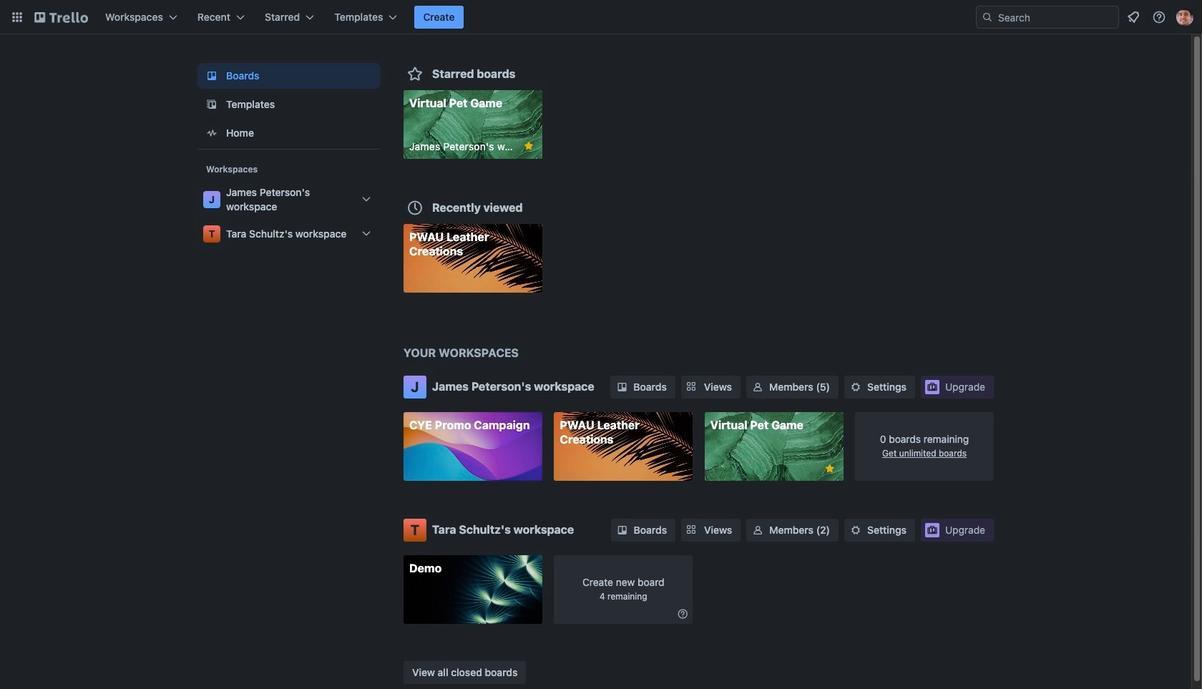 Task type: locate. For each thing, give the bounding box(es) containing it.
1 horizontal spatial sm image
[[676, 607, 690, 621]]

click to unstar this board. it will be removed from your starred list. image
[[522, 140, 535, 152]]

back to home image
[[34, 6, 88, 29]]

2 horizontal spatial sm image
[[751, 380, 765, 394]]

search image
[[982, 11, 993, 23]]

template board image
[[203, 96, 220, 113]]

sm image
[[751, 380, 765, 394], [615, 523, 630, 537], [676, 607, 690, 621]]

0 horizontal spatial sm image
[[615, 523, 630, 537]]

home image
[[203, 125, 220, 142]]

1 vertical spatial sm image
[[615, 523, 630, 537]]

sm image
[[615, 380, 629, 394], [849, 380, 863, 394], [751, 523, 765, 537], [849, 523, 863, 537]]



Task type: vqa. For each thing, say whether or not it's contained in the screenshot.
the rightmost Greg Robinson (gregrobinson96) image
no



Task type: describe. For each thing, give the bounding box(es) containing it.
primary element
[[0, 0, 1202, 34]]

0 notifications image
[[1125, 9, 1142, 26]]

click to unstar this board. it will be removed from your starred list. image
[[824, 462, 836, 475]]

0 vertical spatial sm image
[[751, 380, 765, 394]]

james peterson (jamespeterson93) image
[[1177, 9, 1194, 26]]

open information menu image
[[1152, 10, 1167, 24]]

board image
[[203, 67, 220, 84]]

Search field
[[993, 7, 1119, 27]]

2 vertical spatial sm image
[[676, 607, 690, 621]]



